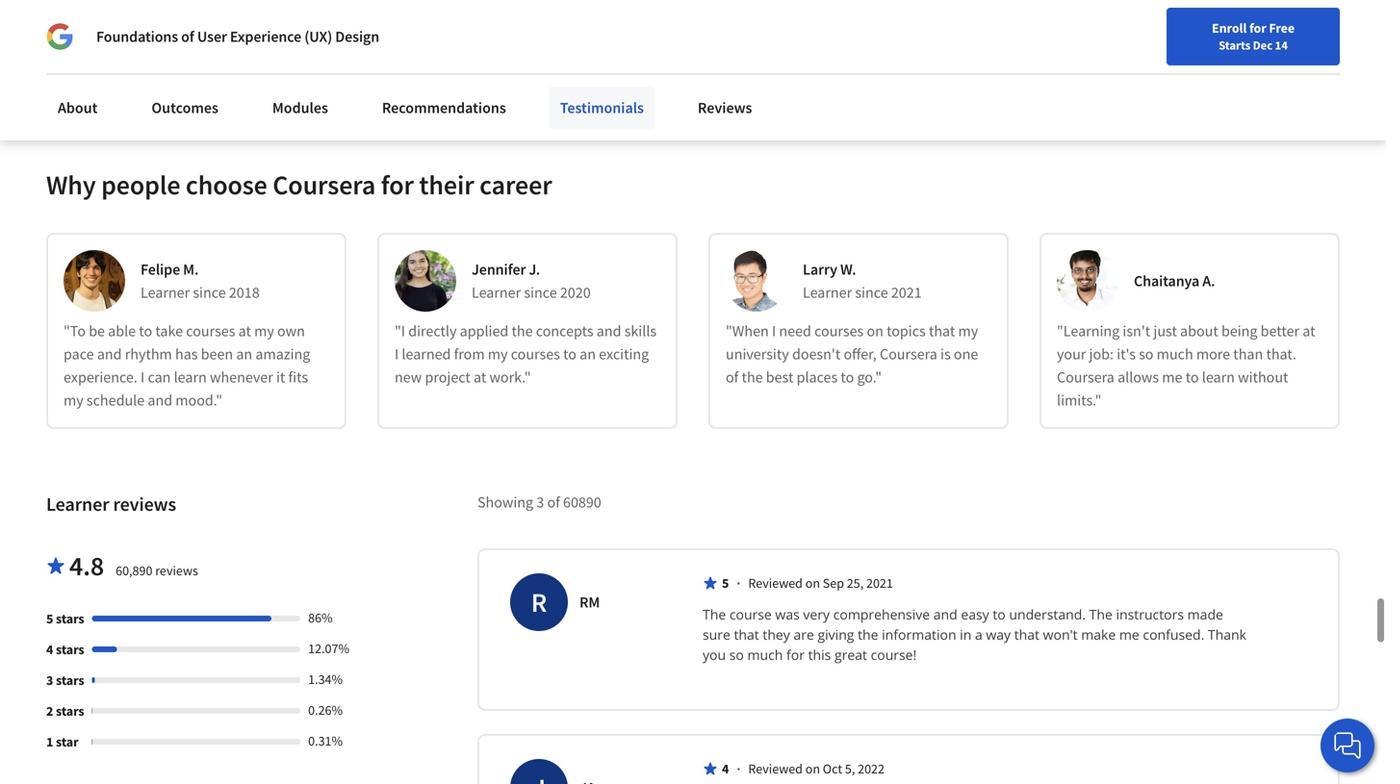 Task type: describe. For each thing, give the bounding box(es) containing it.
be
[[89, 322, 105, 341]]

2 horizontal spatial that
[[1015, 626, 1040, 644]]

more inside "learning isn't just about being better at your job: it's so much more than that. coursera allows me to learn without limits."
[[1197, 345, 1231, 364]]

own
[[277, 322, 305, 341]]

5 for 5 stars
[[46, 610, 53, 628]]

4 for 4
[[722, 761, 729, 778]]

made
[[1188, 606, 1224, 624]]

0 horizontal spatial 3
[[46, 672, 53, 689]]

skills
[[625, 322, 657, 341]]

for inside enroll for free starts dec 14
[[1250, 19, 1267, 37]]

best
[[766, 368, 794, 387]]

"i directly applied the concepts and skills i learned from my courses to an exciting new project at work."
[[395, 322, 657, 387]]

make
[[1082, 626, 1116, 644]]

confused.
[[1144, 626, 1205, 644]]

the inside "when i need courses on topics that my university doesn't offer, coursera is one of the best places to go."
[[742, 368, 763, 387]]

recommendations link
[[371, 87, 518, 129]]

stars for 5 stars
[[56, 610, 84, 628]]

free
[[1270, 19, 1295, 37]]

without
[[1239, 368, 1289, 387]]

better
[[1261, 322, 1300, 341]]

25,
[[847, 575, 864, 592]]

12.07%
[[308, 640, 350, 658]]

1
[[46, 734, 53, 751]]

of inside "when i need courses on topics that my university doesn't offer, coursera is one of the best places to go."
[[726, 368, 739, 387]]

this
[[809, 646, 831, 664]]

learned
[[402, 345, 451, 364]]

1 vertical spatial for
[[381, 168, 414, 202]]

me inside the course was very comprehensive and easy to understand. the instructors made sure that they are giving the information in a way that won't make me confused. thank you so much for this great course!
[[1120, 626, 1140, 644]]

isn't
[[1123, 322, 1151, 341]]

"when
[[726, 322, 769, 341]]

5 for 5
[[722, 575, 729, 592]]

i inside "when i need courses on topics that my university doesn't offer, coursera is one of the best places to go."
[[772, 322, 776, 341]]

i inside "to be able to take courses at my own pace and rhythm has been an amazing experience. i can learn whenever it fits my schedule and mood."
[[141, 368, 145, 387]]

60,890 reviews
[[116, 562, 198, 580]]

concepts
[[536, 322, 594, 341]]

giving
[[818, 626, 855, 644]]

my left the own
[[254, 322, 274, 341]]

fits
[[288, 368, 308, 387]]

stars for 3 stars
[[56, 672, 84, 689]]

so inside "learning isn't just about being better at your job: it's so much more than that. coursera allows me to learn without limits."
[[1139, 345, 1154, 364]]

course!
[[871, 646, 917, 664]]

testimonials link
[[549, 87, 656, 129]]

able
[[108, 322, 136, 341]]

coursera inside "learning isn't just about being better at your job: it's so much more than that. coursera allows me to learn without limits."
[[1057, 368, 1115, 387]]

more inside "button"
[[107, 49, 137, 66]]

than
[[1234, 345, 1264, 364]]

1 the from the left
[[703, 606, 726, 624]]

allows
[[1118, 368, 1160, 387]]

way
[[987, 626, 1011, 644]]

w.
[[841, 260, 857, 279]]

show 8 more button
[[46, 40, 153, 75]]

offer,
[[844, 345, 877, 364]]

great
[[835, 646, 868, 664]]

8
[[97, 49, 104, 66]]

at for courses
[[238, 322, 251, 341]]

chat with us image
[[1333, 731, 1364, 762]]

learn for more
[[1203, 368, 1236, 387]]

0 horizontal spatial of
[[181, 27, 194, 46]]

sep
[[823, 575, 845, 592]]

places
[[797, 368, 838, 387]]

recommendations
[[382, 98, 506, 117]]

0.26%
[[308, 702, 343, 719]]

modules
[[272, 98, 328, 117]]

4 for 4 stars
[[46, 641, 53, 659]]

why people choose coursera for their career
[[46, 168, 552, 202]]

very
[[804, 606, 830, 624]]

since for j.
[[524, 283, 557, 302]]

project
[[425, 368, 471, 387]]

career
[[480, 168, 552, 202]]

2 stars
[[46, 703, 84, 720]]

coursera inside "when i need courses on topics that my university doesn't offer, coursera is one of the best places to go."
[[880, 345, 938, 364]]

2018
[[229, 283, 260, 302]]

collection element
[[35, 0, 1352, 106]]

reviewed for reviewed on sep 25, 2021
[[749, 575, 803, 592]]

can
[[148, 368, 171, 387]]

being
[[1222, 322, 1258, 341]]

"learning
[[1057, 322, 1120, 341]]

learner up 4.8
[[46, 492, 109, 517]]

from
[[454, 345, 485, 364]]

it's
[[1117, 345, 1136, 364]]

and inside the course was very comprehensive and easy to understand. the instructors made sure that they are giving the information in a way that won't make me confused. thank you so much for this great course!
[[934, 606, 958, 624]]

to inside "when i need courses on topics that my university doesn't offer, coursera is one of the best places to go."
[[841, 368, 855, 387]]

pace
[[64, 345, 94, 364]]

my inside "when i need courses on topics that my university doesn't offer, coursera is one of the best places to go."
[[959, 322, 979, 341]]

need
[[780, 322, 812, 341]]

showing
[[478, 493, 534, 512]]

to inside the course was very comprehensive and easy to understand. the instructors made sure that they are giving the information in a way that won't make me confused. thank you so much for this great course!
[[993, 606, 1006, 624]]

experience
[[230, 27, 302, 46]]

learn for has
[[174, 368, 207, 387]]

topics
[[887, 322, 926, 341]]

reviewed on oct 5, 2022
[[749, 761, 885, 778]]

stars for 2 stars
[[56, 703, 84, 720]]

2
[[46, 703, 53, 720]]

to inside "i directly applied the concepts and skills i learned from my courses to an exciting new project at work."
[[564, 345, 577, 364]]

60,890
[[116, 562, 153, 580]]

star
[[56, 734, 79, 751]]

won't
[[1044, 626, 1078, 644]]

learner reviews
[[46, 492, 176, 517]]

j.
[[529, 260, 540, 279]]

choose
[[186, 168, 268, 202]]

1 horizontal spatial 3
[[537, 493, 544, 512]]

chaitanya a.
[[1135, 271, 1216, 291]]

reviewed on sep 25, 2021
[[749, 575, 894, 592]]

show
[[62, 49, 94, 66]]

jennifer
[[472, 260, 526, 279]]

my inside "i directly applied the concepts and skills i learned from my courses to an exciting new project at work."
[[488, 345, 508, 364]]

is
[[941, 345, 951, 364]]

whenever
[[210, 368, 273, 387]]

2 the from the left
[[1090, 606, 1113, 624]]

that.
[[1267, 345, 1297, 364]]

courses inside "to be able to take courses at my own pace and rhythm has been an amazing experience. i can learn whenever it fits my schedule and mood."
[[186, 322, 235, 341]]

that inside "when i need courses on topics that my university doesn't offer, coursera is one of the best places to go."
[[929, 322, 956, 341]]

to inside "to be able to take courses at my own pace and rhythm has been an amazing experience. i can learn whenever it fits my schedule and mood."
[[139, 322, 152, 341]]



Task type: vqa. For each thing, say whether or not it's contained in the screenshot.
2nd View from the left
no



Task type: locate. For each thing, give the bounding box(es) containing it.
since for m.
[[193, 283, 226, 302]]

i
[[772, 322, 776, 341], [395, 345, 399, 364], [141, 368, 145, 387]]

1 horizontal spatial 5
[[722, 575, 729, 592]]

2020
[[560, 283, 591, 302]]

reviewed up was
[[749, 575, 803, 592]]

learner inside felipe m. learner since 2018
[[141, 283, 190, 302]]

1 horizontal spatial for
[[787, 646, 805, 664]]

learner inside jennifer j. learner since 2020
[[472, 283, 521, 302]]

1 vertical spatial on
[[806, 575, 821, 592]]

courses inside "when i need courses on topics that my university doesn't offer, coursera is one of the best places to go."
[[815, 322, 864, 341]]

1 vertical spatial 4
[[722, 761, 729, 778]]

oct
[[823, 761, 843, 778]]

learner for jennifer
[[472, 283, 521, 302]]

3 right showing
[[537, 493, 544, 512]]

1 horizontal spatial since
[[524, 283, 557, 302]]

0 horizontal spatial much
[[748, 646, 783, 664]]

3 stars from the top
[[56, 672, 84, 689]]

to down concepts
[[564, 345, 577, 364]]

2022
[[858, 761, 885, 778]]

at
[[238, 322, 251, 341], [1303, 322, 1316, 341], [474, 368, 487, 387]]

and up experience.
[[97, 345, 122, 364]]

my
[[254, 322, 274, 341], [959, 322, 979, 341], [488, 345, 508, 364], [64, 391, 84, 410]]

3 up 2
[[46, 672, 53, 689]]

for inside the course was very comprehensive and easy to understand. the instructors made sure that they are giving the information in a way that won't make me confused. thank you so much for this great course!
[[787, 646, 805, 664]]

to up way
[[993, 606, 1006, 624]]

thank
[[1209, 626, 1247, 644]]

people
[[101, 168, 181, 202]]

2021 inside larry w. learner since 2021
[[892, 283, 922, 302]]

courses up the offer,
[[815, 322, 864, 341]]

testimonials
[[560, 98, 644, 117]]

reviews up 60,890
[[113, 492, 176, 517]]

learner down felipe
[[141, 283, 190, 302]]

take
[[155, 322, 183, 341]]

been
[[201, 345, 233, 364]]

understand.
[[1010, 606, 1086, 624]]

showing 3 of 60890
[[478, 493, 602, 512]]

0 horizontal spatial for
[[381, 168, 414, 202]]

2 horizontal spatial i
[[772, 322, 776, 341]]

and
[[597, 322, 622, 341], [97, 345, 122, 364], [148, 391, 172, 410], [934, 606, 958, 624]]

jennifer j. learner since 2020
[[472, 260, 591, 302]]

university
[[726, 345, 790, 364]]

courses up been
[[186, 322, 235, 341]]

since down w.
[[856, 283, 889, 302]]

coursera up limits." at the right of page
[[1057, 368, 1115, 387]]

0 horizontal spatial an
[[236, 345, 253, 364]]

1 horizontal spatial more
[[1197, 345, 1231, 364]]

2 vertical spatial for
[[787, 646, 805, 664]]

0 horizontal spatial so
[[730, 646, 744, 664]]

0 vertical spatial 4
[[46, 641, 53, 659]]

courses inside "i directly applied the concepts and skills i learned from my courses to an exciting new project at work."
[[511, 345, 560, 364]]

so
[[1139, 345, 1154, 364], [730, 646, 744, 664]]

0 vertical spatial coursera
[[273, 168, 376, 202]]

on left sep
[[806, 575, 821, 592]]

"when i need courses on topics that my university doesn't offer, coursera is one of the best places to go."
[[726, 322, 979, 387]]

3 since from the left
[[856, 283, 889, 302]]

1 vertical spatial the
[[742, 368, 763, 387]]

an inside "i directly applied the concepts and skills i learned from my courses to an exciting new project at work."
[[580, 345, 596, 364]]

0 horizontal spatial that
[[734, 626, 760, 644]]

that right way
[[1015, 626, 1040, 644]]

r
[[531, 586, 547, 620]]

on for sep
[[806, 575, 821, 592]]

on up the offer,
[[867, 322, 884, 341]]

on left oct
[[806, 761, 821, 778]]

2 an from the left
[[580, 345, 596, 364]]

1 horizontal spatial i
[[395, 345, 399, 364]]

of left user
[[181, 27, 194, 46]]

for down are
[[787, 646, 805, 664]]

0 vertical spatial for
[[1250, 19, 1267, 37]]

felipe m. learner since 2018
[[141, 260, 260, 302]]

reviews
[[698, 98, 753, 117]]

1 horizontal spatial much
[[1157, 345, 1194, 364]]

about link
[[46, 87, 109, 129]]

since down 'm.'
[[193, 283, 226, 302]]

4 down 5 stars
[[46, 641, 53, 659]]

an up the whenever
[[236, 345, 253, 364]]

more
[[107, 49, 137, 66], [1197, 345, 1231, 364]]

dec
[[1254, 38, 1273, 53]]

0 horizontal spatial me
[[1120, 626, 1140, 644]]

stars down 4 stars at the left bottom of the page
[[56, 672, 84, 689]]

to
[[139, 322, 152, 341], [564, 345, 577, 364], [841, 368, 855, 387], [1186, 368, 1200, 387], [993, 606, 1006, 624]]

1 vertical spatial reviews
[[155, 562, 198, 580]]

rm
[[580, 593, 600, 612]]

5 up 4 stars at the left bottom of the page
[[46, 610, 53, 628]]

2 since from the left
[[524, 283, 557, 302]]

menu item
[[1039, 19, 1163, 82]]

"to be able to take courses at my own pace and rhythm has been an amazing experience. i can learn whenever it fits my schedule and mood."
[[64, 322, 310, 410]]

1 vertical spatial so
[[730, 646, 744, 664]]

0 vertical spatial much
[[1157, 345, 1194, 364]]

2 vertical spatial i
[[141, 368, 145, 387]]

and down can
[[148, 391, 172, 410]]

stars right 2
[[56, 703, 84, 720]]

2 vertical spatial coursera
[[1057, 368, 1115, 387]]

coursera down modules
[[273, 168, 376, 202]]

1 star
[[46, 734, 79, 751]]

learn inside "to be able to take courses at my own pace and rhythm has been an amazing experience. i can learn whenever it fits my schedule and mood."
[[174, 368, 207, 387]]

the up 'make'
[[1090, 606, 1113, 624]]

the down university
[[742, 368, 763, 387]]

2 vertical spatial the
[[858, 626, 879, 644]]

1.34%
[[308, 671, 343, 688]]

a
[[976, 626, 983, 644]]

to up rhythm
[[139, 322, 152, 341]]

4 stars from the top
[[56, 703, 84, 720]]

much down they
[[748, 646, 783, 664]]

at down from
[[474, 368, 487, 387]]

much inside the course was very comprehensive and easy to understand. the instructors made sure that they are giving the information in a way that won't make me confused. thank you so much for this great course!
[[748, 646, 783, 664]]

(ux)
[[305, 27, 332, 46]]

reviews link
[[687, 87, 764, 129]]

2 reviewed from the top
[[749, 761, 803, 778]]

instructors
[[1117, 606, 1185, 624]]

reviews for 60,890 reviews
[[155, 562, 198, 580]]

1 stars from the top
[[56, 610, 84, 628]]

since inside jennifer j. learner since 2020
[[524, 283, 557, 302]]

since for w.
[[856, 283, 889, 302]]

since inside larry w. learner since 2021
[[856, 283, 889, 302]]

2 horizontal spatial at
[[1303, 322, 1316, 341]]

sure
[[703, 626, 731, 644]]

the right applied
[[512, 322, 533, 341]]

stars for 4 stars
[[56, 641, 84, 659]]

foundations of user experience (ux) design
[[96, 27, 380, 46]]

so right it's
[[1139, 345, 1154, 364]]

in
[[960, 626, 972, 644]]

1 vertical spatial 5
[[46, 610, 53, 628]]

0 vertical spatial on
[[867, 322, 884, 341]]

0 vertical spatial i
[[772, 322, 776, 341]]

learner down jennifer
[[472, 283, 521, 302]]

on inside "when i need courses on topics that my university doesn't offer, coursera is one of the best places to go."
[[867, 322, 884, 341]]

courses up work."
[[511, 345, 560, 364]]

me down the instructors
[[1120, 626, 1140, 644]]

2 horizontal spatial for
[[1250, 19, 1267, 37]]

1 since from the left
[[193, 283, 226, 302]]

0 horizontal spatial at
[[238, 322, 251, 341]]

1 vertical spatial 2021
[[867, 575, 894, 592]]

on for oct
[[806, 761, 821, 778]]

more down about
[[1197, 345, 1231, 364]]

1 vertical spatial more
[[1197, 345, 1231, 364]]

2 horizontal spatial courses
[[815, 322, 864, 341]]

learner for larry
[[803, 283, 853, 302]]

learn inside "learning isn't just about being better at your job: it's so much more than that. coursera allows me to learn without limits."
[[1203, 368, 1236, 387]]

2 horizontal spatial coursera
[[1057, 368, 1115, 387]]

and left easy
[[934, 606, 958, 624]]

my up one
[[959, 322, 979, 341]]

and up 'exciting'
[[597, 322, 622, 341]]

0 vertical spatial reviewed
[[749, 575, 803, 592]]

0 vertical spatial so
[[1139, 345, 1154, 364]]

the inside the course was very comprehensive and easy to understand. the instructors made sure that they are giving the information in a way that won't make me confused. thank you so much for this great course!
[[858, 626, 879, 644]]

for
[[1250, 19, 1267, 37], [381, 168, 414, 202], [787, 646, 805, 664]]

so right "you"
[[730, 646, 744, 664]]

1 vertical spatial i
[[395, 345, 399, 364]]

i left can
[[141, 368, 145, 387]]

1 horizontal spatial at
[[474, 368, 487, 387]]

at inside "i directly applied the concepts and skills i learned from my courses to an exciting new project at work."
[[474, 368, 487, 387]]

learner for felipe
[[141, 283, 190, 302]]

reviews right 60,890
[[155, 562, 198, 580]]

0 vertical spatial 2021
[[892, 283, 922, 302]]

"learning isn't just about being better at your job: it's so much more than that. coursera allows me to learn without limits."
[[1057, 322, 1316, 410]]

1 horizontal spatial that
[[929, 322, 956, 341]]

0 horizontal spatial the
[[512, 322, 533, 341]]

2021 right "25,"
[[867, 575, 894, 592]]

comprehensive
[[834, 606, 930, 624]]

you
[[703, 646, 726, 664]]

at down 2018
[[238, 322, 251, 341]]

an down concepts
[[580, 345, 596, 364]]

me right allows
[[1163, 368, 1183, 387]]

i inside "i directly applied the concepts and skills i learned from my courses to an exciting new project at work."
[[395, 345, 399, 364]]

0 horizontal spatial i
[[141, 368, 145, 387]]

to down about
[[1186, 368, 1200, 387]]

0 horizontal spatial learn
[[174, 368, 207, 387]]

that down course
[[734, 626, 760, 644]]

2 horizontal spatial the
[[858, 626, 879, 644]]

for left their
[[381, 168, 414, 202]]

2 stars from the top
[[56, 641, 84, 659]]

0 vertical spatial of
[[181, 27, 194, 46]]

0 horizontal spatial more
[[107, 49, 137, 66]]

since
[[193, 283, 226, 302], [524, 283, 557, 302], [856, 283, 889, 302]]

starts
[[1219, 38, 1251, 53]]

me inside "learning isn't just about being better at your job: it's so much more than that. coursera allows me to learn without limits."
[[1163, 368, 1183, 387]]

me
[[1163, 368, 1183, 387], [1120, 626, 1140, 644]]

since down j.
[[524, 283, 557, 302]]

google image
[[46, 23, 73, 50]]

for up dec
[[1250, 19, 1267, 37]]

coursera down topics
[[880, 345, 938, 364]]

directly
[[409, 322, 457, 341]]

the up the sure
[[703, 606, 726, 624]]

0 horizontal spatial 4
[[46, 641, 53, 659]]

since inside felipe m. learner since 2018
[[193, 283, 226, 302]]

more right 8
[[107, 49, 137, 66]]

doesn't
[[793, 345, 841, 364]]

i down "i
[[395, 345, 399, 364]]

of down university
[[726, 368, 739, 387]]

one
[[954, 345, 979, 364]]

60890
[[563, 493, 602, 512]]

m.
[[183, 260, 199, 279]]

2 horizontal spatial of
[[726, 368, 739, 387]]

1 vertical spatial much
[[748, 646, 783, 664]]

my down experience.
[[64, 391, 84, 410]]

0 horizontal spatial 5
[[46, 610, 53, 628]]

1 learn from the left
[[174, 368, 207, 387]]

0 vertical spatial 5
[[722, 575, 729, 592]]

5
[[722, 575, 729, 592], [46, 610, 53, 628]]

2021 for larry w. learner since 2021
[[892, 283, 922, 302]]

to left go."
[[841, 368, 855, 387]]

go."
[[858, 368, 882, 387]]

0 vertical spatial the
[[512, 322, 533, 341]]

1 horizontal spatial 4
[[722, 761, 729, 778]]

1 horizontal spatial the
[[1090, 606, 1113, 624]]

2021 up topics
[[892, 283, 922, 302]]

1 horizontal spatial courses
[[511, 345, 560, 364]]

information
[[882, 626, 957, 644]]

so inside the course was very comprehensive and easy to understand. the instructors made sure that they are giving the information in a way that won't make me confused. thank you so much for this great course!
[[730, 646, 744, 664]]

reviews for learner reviews
[[113, 492, 176, 517]]

much inside "learning isn't just about being better at your job: it's so much more than that. coursera allows me to learn without limits."
[[1157, 345, 1194, 364]]

about
[[58, 98, 98, 117]]

0 horizontal spatial since
[[193, 283, 226, 302]]

4.8
[[69, 549, 104, 583]]

at for better
[[1303, 322, 1316, 341]]

schedule
[[87, 391, 145, 410]]

5 up the sure
[[722, 575, 729, 592]]

learn down "than"
[[1203, 368, 1236, 387]]

of left 60890
[[547, 493, 560, 512]]

learner
[[141, 283, 190, 302], [472, 283, 521, 302], [803, 283, 853, 302], [46, 492, 109, 517]]

and inside "i directly applied the concepts and skills i learned from my courses to an exciting new project at work."
[[597, 322, 622, 341]]

1 horizontal spatial the
[[742, 368, 763, 387]]

0 vertical spatial me
[[1163, 368, 1183, 387]]

much down just on the top right of the page
[[1157, 345, 1194, 364]]

at inside "to be able to take courses at my own pace and rhythm has been an amazing experience. i can learn whenever it fits my schedule and mood."
[[238, 322, 251, 341]]

they
[[763, 626, 791, 644]]

1 vertical spatial 3
[[46, 672, 53, 689]]

0 horizontal spatial coursera
[[273, 168, 376, 202]]

2 horizontal spatial since
[[856, 283, 889, 302]]

larry
[[803, 260, 838, 279]]

reviews
[[113, 492, 176, 517], [155, 562, 198, 580]]

0 horizontal spatial the
[[703, 606, 726, 624]]

2021 for reviewed on sep 25, 2021
[[867, 575, 894, 592]]

1 horizontal spatial so
[[1139, 345, 1154, 364]]

their
[[419, 168, 474, 202]]

at right the 'better'
[[1303, 322, 1316, 341]]

to inside "learning isn't just about being better at your job: it's so much more than that. coursera allows me to learn without limits."
[[1186, 368, 1200, 387]]

0 horizontal spatial courses
[[186, 322, 235, 341]]

1 vertical spatial coursera
[[880, 345, 938, 364]]

has
[[175, 345, 198, 364]]

i left need on the top right
[[772, 322, 776, 341]]

limits."
[[1057, 391, 1102, 410]]

2 learn from the left
[[1203, 368, 1236, 387]]

1 horizontal spatial of
[[547, 493, 560, 512]]

1 vertical spatial reviewed
[[749, 761, 803, 778]]

1 horizontal spatial coursera
[[880, 345, 938, 364]]

that up "is"
[[929, 322, 956, 341]]

reviewed for reviewed on oct 5, 2022
[[749, 761, 803, 778]]

stars up 4 stars at the left bottom of the page
[[56, 610, 84, 628]]

4 left the reviewed on oct 5, 2022
[[722, 761, 729, 778]]

86%
[[308, 609, 333, 627]]

learner inside larry w. learner since 2021
[[803, 283, 853, 302]]

outcomes
[[152, 98, 219, 117]]

larry w. learner since 2021
[[803, 260, 922, 302]]

just
[[1154, 322, 1178, 341]]

about
[[1181, 322, 1219, 341]]

enroll
[[1213, 19, 1248, 37]]

modules link
[[261, 87, 340, 129]]

1 horizontal spatial learn
[[1203, 368, 1236, 387]]

"to
[[64, 322, 86, 341]]

2 vertical spatial of
[[547, 493, 560, 512]]

0 vertical spatial reviews
[[113, 492, 176, 517]]

coursera image
[[23, 16, 145, 46]]

at inside "learning isn't just about being better at your job: it's so much more than that. coursera allows me to learn without limits."
[[1303, 322, 1316, 341]]

1 horizontal spatial me
[[1163, 368, 1183, 387]]

are
[[794, 626, 815, 644]]

1 horizontal spatial an
[[580, 345, 596, 364]]

the inside "i directly applied the concepts and skills i learned from my courses to an exciting new project at work."
[[512, 322, 533, 341]]

1 an from the left
[[236, 345, 253, 364]]

learn down has
[[174, 368, 207, 387]]

0 vertical spatial 3
[[537, 493, 544, 512]]

exciting
[[599, 345, 649, 364]]

the down comprehensive
[[858, 626, 879, 644]]

reviewed left oct
[[749, 761, 803, 778]]

the
[[512, 322, 533, 341], [742, 368, 763, 387], [858, 626, 879, 644]]

courses
[[186, 322, 235, 341], [815, 322, 864, 341], [511, 345, 560, 364]]

3 stars
[[46, 672, 84, 689]]

None search field
[[275, 12, 592, 51]]

stars up 3 stars
[[56, 641, 84, 659]]

1 vertical spatial of
[[726, 368, 739, 387]]

0 vertical spatial more
[[107, 49, 137, 66]]

learner down larry
[[803, 283, 853, 302]]

1 vertical spatial me
[[1120, 626, 1140, 644]]

1 reviewed from the top
[[749, 575, 803, 592]]

an inside "to be able to take courses at my own pace and rhythm has been an amazing experience. i can learn whenever it fits my schedule and mood."
[[236, 345, 253, 364]]

my up work."
[[488, 345, 508, 364]]

work."
[[490, 368, 531, 387]]

2 vertical spatial on
[[806, 761, 821, 778]]



